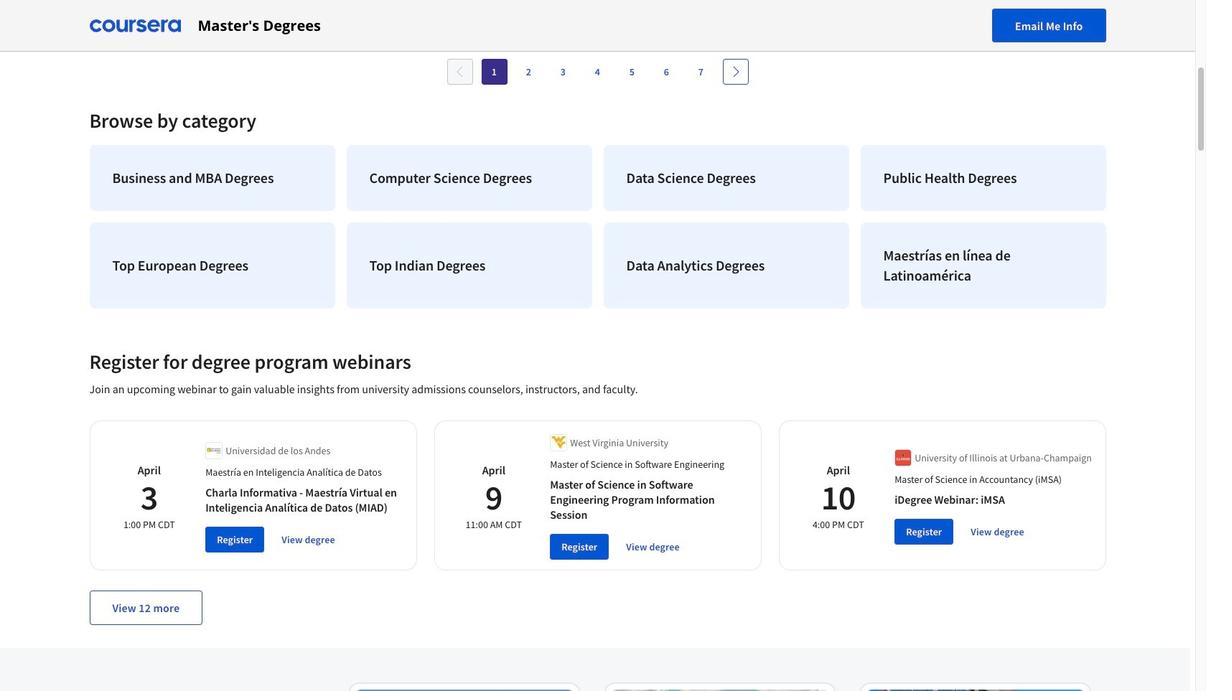 Task type: describe. For each thing, give the bounding box(es) containing it.
partner logo for university of illinois at urbana-champaign image
[[895, 450, 912, 467]]



Task type: locate. For each thing, give the bounding box(es) containing it.
partner logo for west virginia university image
[[550, 434, 567, 452]]

coursera image
[[89, 14, 181, 37]]

list
[[84, 139, 1112, 315]]

partner logo for universidad de los andes image
[[205, 442, 223, 459]]

go to next page image
[[730, 66, 741, 78]]



Task type: vqa. For each thing, say whether or not it's contained in the screenshot.
THE AWS
no



